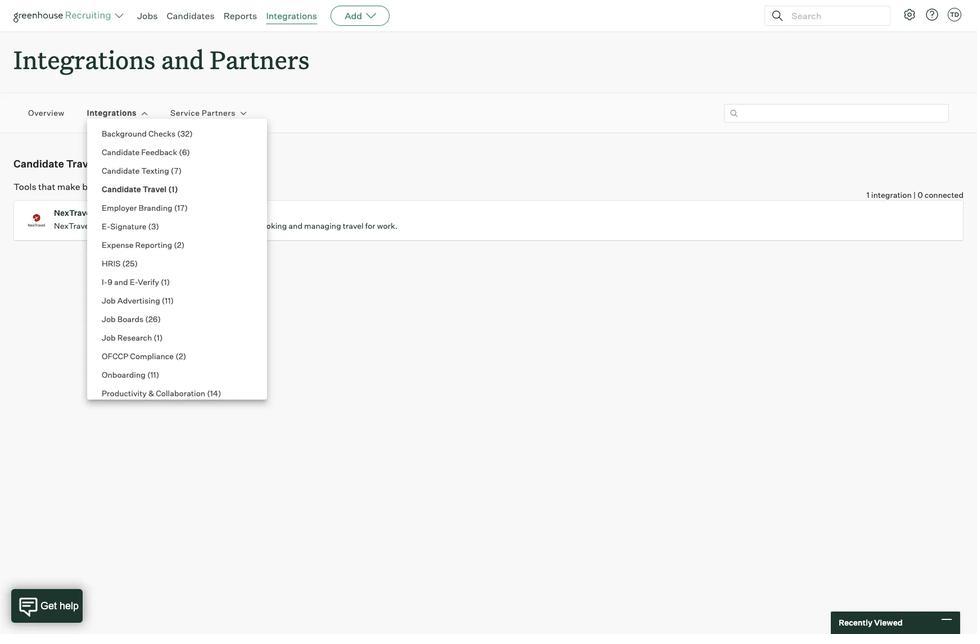 Task type: describe. For each thing, give the bounding box(es) containing it.
2 for ofccp compliance ( 2 )
[[179, 352, 183, 361]]

advertising
[[117, 296, 160, 306]]

) for employer branding ( 17 )
[[185, 203, 188, 213]]

1 down 7
[[172, 185, 175, 194]]

candidates
[[167, 10, 215, 21]]

travel for candidate travel
[[66, 158, 97, 170]]

job for job advertising ( 11 )
[[102, 296, 116, 306]]

1 horizontal spatial and
[[161, 43, 204, 76]]

i-
[[102, 277, 108, 287]]

2 for expense reporting ( 2 )
[[177, 240, 182, 250]]

employer branding ( 17 )
[[102, 203, 188, 213]]

employer
[[102, 203, 137, 213]]

travel for candidate travel ( 1 )
[[143, 185, 167, 194]]

expense reporting ( 2 )
[[102, 240, 185, 250]]

research
[[117, 333, 152, 343]]

candidate travel
[[14, 158, 97, 170]]

jobs link
[[137, 10, 158, 21]]

service partners link
[[170, 108, 236, 119]]

overview link
[[28, 108, 64, 119]]

i-9 and e-verify ( 1 )
[[102, 277, 170, 287]]

( for texting
[[171, 166, 174, 176]]

( for advertising
[[162, 296, 165, 306]]

integrations and partners
[[14, 43, 310, 76]]

feedback
[[141, 147, 177, 157]]

0 vertical spatial e-
[[102, 222, 110, 231]]

7
[[174, 166, 179, 176]]

job boards ( 26 )
[[102, 315, 161, 324]]

( for checks
[[177, 129, 181, 138]]

boards
[[117, 315, 144, 324]]

the
[[203, 221, 215, 231]]

1 vertical spatial 11
[[150, 370, 156, 380]]

checks
[[148, 129, 176, 138]]

32
[[181, 129, 190, 138]]

0
[[918, 190, 924, 200]]

background checks ( 32 )
[[102, 129, 193, 138]]

1 right verify
[[164, 277, 167, 287]]

0 vertical spatial integrations link
[[266, 10, 317, 21]]

17
[[177, 203, 185, 213]]

1 horizontal spatial 11
[[165, 296, 171, 306]]

greenhouse recruiting image
[[14, 9, 115, 23]]

recently
[[839, 618, 873, 628]]

travel inside nextravel nextravel works with companies to take the pain out of booking and managing travel for work.
[[343, 221, 364, 231]]

verify
[[138, 277, 159, 287]]

candidate feedback ( 6 )
[[102, 147, 190, 157]]

0 horizontal spatial and
[[114, 277, 128, 287]]

service partners
[[170, 108, 236, 118]]

1 nextravel from the top
[[54, 208, 93, 218]]

9
[[108, 277, 112, 287]]

) for job advertising ( 11 )
[[171, 296, 174, 306]]

14
[[210, 389, 218, 398]]

td button
[[946, 6, 964, 24]]

background
[[102, 129, 147, 138]]

that
[[38, 181, 55, 193]]

ofccp
[[102, 352, 128, 361]]

1 vertical spatial integrations
[[14, 43, 155, 76]]

easier.
[[188, 181, 216, 193]]

candidate travel ( 1 )
[[102, 185, 178, 194]]

menu containing background checks
[[87, 119, 260, 613]]

candidate
[[119, 181, 160, 193]]

e-signature ( 3 )
[[102, 222, 159, 231]]

partners inside service partners link
[[202, 108, 236, 118]]

( for branding
[[174, 203, 177, 213]]

( for reporting
[[174, 240, 177, 250]]

) for candidate texting ( 7 )
[[179, 166, 182, 176]]

( for feedback
[[179, 147, 182, 157]]

( for compliance
[[176, 352, 179, 361]]

texting
[[141, 166, 169, 176]]

tools that make booking candidate travel easier.
[[14, 181, 216, 193]]

td button
[[949, 8, 962, 21]]

( for travel
[[168, 185, 172, 194]]

( up &
[[147, 370, 150, 380]]

candidate texting ( 7 )
[[102, 166, 182, 176]]

( for research
[[154, 333, 157, 343]]

1 integration | 0 connected
[[867, 190, 964, 200]]

make
[[57, 181, 80, 193]]

integration
[[872, 190, 912, 200]]

2 nextravel from the top
[[54, 221, 91, 231]]



Task type: vqa. For each thing, say whether or not it's contained in the screenshot.
the middle Integrations
yes



Task type: locate. For each thing, give the bounding box(es) containing it.
) down branding
[[156, 222, 159, 231]]

1 horizontal spatial travel
[[143, 185, 167, 194]]

nextravel left works
[[54, 221, 91, 231]]

pain
[[217, 221, 233, 231]]

candidate down the background
[[102, 147, 140, 157]]

) right compliance
[[183, 352, 186, 361]]

and
[[161, 43, 204, 76], [289, 221, 303, 231], [114, 277, 128, 287]]

None text field
[[725, 104, 950, 122]]

onboarding ( 11 )
[[102, 370, 159, 380]]

and left managing
[[289, 221, 303, 231]]

0 horizontal spatial e-
[[102, 222, 110, 231]]

travel down texting
[[143, 185, 167, 194]]

( right checks
[[177, 129, 181, 138]]

integrations link
[[266, 10, 317, 21], [87, 108, 137, 119]]

0 horizontal spatial travel
[[66, 158, 97, 170]]

) for ofccp compliance ( 2 )
[[183, 352, 186, 361]]

job advertising ( 11 )
[[102, 296, 174, 306]]

partners down reports
[[210, 43, 310, 76]]

0 horizontal spatial booking
[[82, 181, 117, 193]]

and right 9
[[114, 277, 128, 287]]

overview
[[28, 108, 64, 118]]

) down 7
[[175, 185, 178, 194]]

) for candidate travel ( 1 )
[[175, 185, 178, 194]]

recently viewed
[[839, 618, 903, 628]]

0 vertical spatial partners
[[210, 43, 310, 76]]

and inside nextravel nextravel works with companies to take the pain out of booking and managing travel for work.
[[289, 221, 303, 231]]

signature
[[110, 222, 147, 231]]

integrations right reports
[[266, 10, 317, 21]]

td
[[951, 11, 960, 19]]

booking inside nextravel nextravel works with companies to take the pain out of booking and managing travel for work.
[[257, 221, 287, 231]]

) for job research ( 1 )
[[160, 333, 163, 343]]

candidate
[[102, 147, 140, 157], [14, 158, 64, 170], [102, 166, 140, 176], [102, 185, 141, 194]]

reports
[[224, 10, 257, 21]]

booking right of at the left top
[[257, 221, 287, 231]]

2
[[177, 240, 182, 250], [179, 352, 183, 361]]

partners
[[210, 43, 310, 76], [202, 108, 236, 118]]

candidate for candidate travel ( 1 )
[[102, 185, 141, 194]]

work.
[[377, 221, 398, 231]]

onboarding
[[102, 370, 146, 380]]

) for job boards ( 26 )
[[158, 315, 161, 324]]

1 vertical spatial e-
[[130, 277, 138, 287]]

) up compliance
[[160, 333, 163, 343]]

nextravel
[[54, 208, 93, 218], [54, 221, 91, 231]]

1 vertical spatial travel
[[343, 221, 364, 231]]

candidate up employer
[[102, 185, 141, 194]]

nextravel down make
[[54, 208, 93, 218]]

collaboration
[[156, 389, 205, 398]]

( right texting
[[171, 166, 174, 176]]

11 down compliance
[[150, 370, 156, 380]]

1 job from the top
[[102, 296, 116, 306]]

) up take
[[185, 203, 188, 213]]

1 horizontal spatial integrations link
[[266, 10, 317, 21]]

candidate up tools that make booking candidate travel easier.
[[102, 166, 140, 176]]

booking
[[82, 181, 117, 193], [257, 221, 287, 231]]

productivity & collaboration ( 14 )
[[102, 389, 221, 398]]

(
[[177, 129, 181, 138], [179, 147, 182, 157], [171, 166, 174, 176], [168, 185, 172, 194], [174, 203, 177, 213], [148, 222, 151, 231], [174, 240, 177, 250], [122, 259, 126, 268], [161, 277, 164, 287], [162, 296, 165, 306], [145, 315, 148, 324], [154, 333, 157, 343], [176, 352, 179, 361], [147, 370, 150, 380], [207, 389, 210, 398]]

job up ofccp
[[102, 333, 116, 343]]

0 vertical spatial nextravel
[[54, 208, 93, 218]]

( right collaboration
[[207, 389, 210, 398]]

( down '32'
[[179, 147, 182, 157]]

configure image
[[904, 8, 917, 21]]

( right hris
[[122, 259, 126, 268]]

integrations down greenhouse recruiting image
[[14, 43, 155, 76]]

) for e-signature ( 3 )
[[156, 222, 159, 231]]

hris ( 25 )
[[102, 259, 138, 268]]

11 right advertising
[[165, 296, 171, 306]]

1 vertical spatial and
[[289, 221, 303, 231]]

to
[[176, 221, 184, 231]]

25
[[126, 259, 135, 268]]

job
[[102, 296, 116, 306], [102, 315, 116, 324], [102, 333, 116, 343]]

1 horizontal spatial e-
[[130, 277, 138, 287]]

1 horizontal spatial booking
[[257, 221, 287, 231]]

) down service
[[190, 129, 193, 138]]

( up to
[[174, 203, 177, 213]]

0 vertical spatial booking
[[82, 181, 117, 193]]

&
[[149, 389, 154, 398]]

1 vertical spatial partners
[[202, 108, 236, 118]]

) down advertising
[[158, 315, 161, 324]]

productivity
[[102, 389, 147, 398]]

1 vertical spatial nextravel
[[54, 221, 91, 231]]

0 vertical spatial and
[[161, 43, 204, 76]]

integrations
[[266, 10, 317, 21], [14, 43, 155, 76], [87, 108, 137, 118]]

) down to
[[182, 240, 185, 250]]

|
[[914, 190, 917, 200]]

0 vertical spatial travel
[[66, 158, 97, 170]]

job for job research ( 1 )
[[102, 333, 116, 343]]

( down to
[[174, 240, 177, 250]]

candidates link
[[167, 10, 215, 21]]

menu
[[87, 119, 260, 613]]

job down 9
[[102, 296, 116, 306]]

managing
[[304, 221, 341, 231]]

add button
[[331, 6, 390, 26]]

candidate for candidate travel
[[14, 158, 64, 170]]

0 vertical spatial integrations
[[266, 10, 317, 21]]

1 down 26 at the left of page
[[157, 333, 160, 343]]

viewed
[[875, 618, 903, 628]]

( for signature
[[148, 222, 151, 231]]

for
[[366, 221, 376, 231]]

) right advertising
[[171, 296, 174, 306]]

candidate for candidate feedback ( 6 )
[[102, 147, 140, 157]]

6
[[182, 147, 187, 157]]

1 vertical spatial travel
[[143, 185, 167, 194]]

) for expense reporting ( 2 )
[[182, 240, 185, 250]]

booking up employer
[[82, 181, 117, 193]]

0 vertical spatial job
[[102, 296, 116, 306]]

3 job from the top
[[102, 333, 116, 343]]

0 vertical spatial 2
[[177, 240, 182, 250]]

2 down to
[[177, 240, 182, 250]]

take
[[185, 221, 201, 231]]

26
[[148, 315, 158, 324]]

nextravel nextravel works with companies to take the pain out of booking and managing travel for work.
[[54, 208, 398, 231]]

out
[[234, 221, 247, 231]]

) up productivity & collaboration ( 14 )
[[156, 370, 159, 380]]

job left boards on the left of the page
[[102, 315, 116, 324]]

2 vertical spatial and
[[114, 277, 128, 287]]

)
[[190, 129, 193, 138], [187, 147, 190, 157], [179, 166, 182, 176], [175, 185, 178, 194], [185, 203, 188, 213], [156, 222, 159, 231], [182, 240, 185, 250], [135, 259, 138, 268], [167, 277, 170, 287], [171, 296, 174, 306], [158, 315, 161, 324], [160, 333, 163, 343], [183, 352, 186, 361], [156, 370, 159, 380], [218, 389, 221, 398]]

1 vertical spatial 2
[[179, 352, 183, 361]]

( right verify
[[161, 277, 164, 287]]

job research ( 1 )
[[102, 333, 163, 343]]

travel left for
[[343, 221, 364, 231]]

Search text field
[[789, 8, 881, 24]]

job for job boards ( 26 )
[[102, 315, 116, 324]]

) right texting
[[179, 166, 182, 176]]

with
[[117, 221, 132, 231]]

( right compliance
[[176, 352, 179, 361]]

0 horizontal spatial travel
[[162, 181, 186, 193]]

candidate up that
[[14, 158, 64, 170]]

reports link
[[224, 10, 257, 21]]

hris
[[102, 259, 121, 268]]

( for boards
[[145, 315, 148, 324]]

integrations link up the background
[[87, 108, 137, 119]]

( right boards on the left of the page
[[145, 315, 148, 324]]

companies
[[134, 221, 175, 231]]

of
[[248, 221, 255, 231]]

add
[[345, 10, 362, 21]]

tools
[[14, 181, 36, 193]]

1 vertical spatial integrations link
[[87, 108, 137, 119]]

( up "reporting"
[[148, 222, 151, 231]]

0 horizontal spatial integrations link
[[87, 108, 137, 119]]

travel up make
[[66, 158, 97, 170]]

partners right service
[[202, 108, 236, 118]]

) right verify
[[167, 277, 170, 287]]

) right collaboration
[[218, 389, 221, 398]]

1 left integration
[[867, 190, 870, 200]]

ofccp compliance ( 2 )
[[102, 352, 186, 361]]

) down '32'
[[187, 147, 190, 157]]

and down "candidates" link
[[161, 43, 204, 76]]

e- down the 25
[[130, 277, 138, 287]]

reporting
[[135, 240, 172, 250]]

e-
[[102, 222, 110, 231], [130, 277, 138, 287]]

e- left with
[[102, 222, 110, 231]]

1 vertical spatial job
[[102, 315, 116, 324]]

11
[[165, 296, 171, 306], [150, 370, 156, 380]]

branding
[[139, 203, 173, 213]]

( down 26 at the left of page
[[154, 333, 157, 343]]

( up branding
[[168, 185, 172, 194]]

2 job from the top
[[102, 315, 116, 324]]

jobs
[[137, 10, 158, 21]]

) for background checks ( 32 )
[[190, 129, 193, 138]]

2 vertical spatial job
[[102, 333, 116, 343]]

travel down 7
[[162, 181, 186, 193]]

0 horizontal spatial 11
[[150, 370, 156, 380]]

compliance
[[130, 352, 174, 361]]

candidate for candidate texting ( 7 )
[[102, 166, 140, 176]]

2 horizontal spatial and
[[289, 221, 303, 231]]

0 vertical spatial 11
[[165, 296, 171, 306]]

2 vertical spatial integrations
[[87, 108, 137, 118]]

integrations link right reports
[[266, 10, 317, 21]]

1 horizontal spatial travel
[[343, 221, 364, 231]]

( right advertising
[[162, 296, 165, 306]]

1 vertical spatial booking
[[257, 221, 287, 231]]

travel
[[66, 158, 97, 170], [143, 185, 167, 194]]

0 vertical spatial travel
[[162, 181, 186, 193]]

) for candidate feedback ( 6 )
[[187, 147, 190, 157]]

connected
[[925, 190, 964, 200]]

2 right compliance
[[179, 352, 183, 361]]

works
[[93, 221, 115, 231]]

1
[[172, 185, 175, 194], [867, 190, 870, 200], [164, 277, 167, 287], [157, 333, 160, 343]]

travel
[[162, 181, 186, 193], [343, 221, 364, 231]]

integrations up the background
[[87, 108, 137, 118]]

expense
[[102, 240, 134, 250]]

service
[[170, 108, 200, 118]]

3
[[151, 222, 156, 231]]

) up i-9 and e-verify ( 1 )
[[135, 259, 138, 268]]



